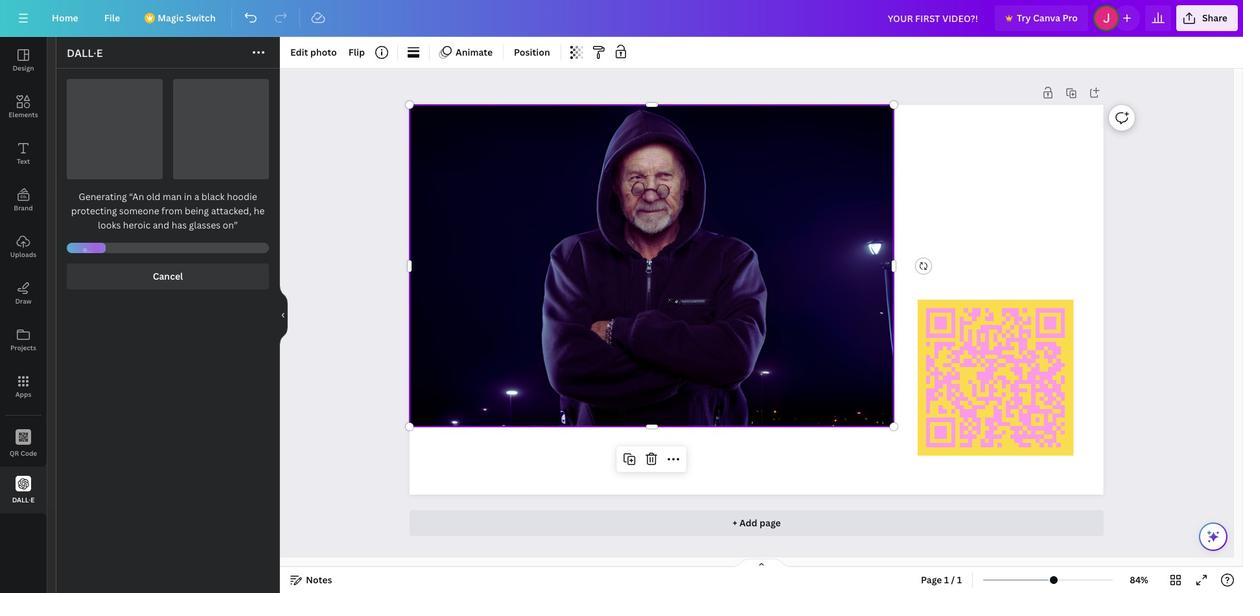 Task type: vqa. For each thing, say whether or not it's contained in the screenshot.
Switch at the top of page
yes



Task type: describe. For each thing, give the bounding box(es) containing it.
flip button
[[343, 42, 370, 63]]

projects button
[[0, 317, 47, 364]]

elements button
[[0, 84, 47, 130]]

Design title text field
[[877, 5, 990, 31]]

dall·e element
[[56, 69, 279, 594]]

text
[[17, 157, 30, 166]]

elements
[[9, 110, 38, 119]]

84%
[[1130, 574, 1148, 587]]

main menu bar
[[0, 0, 1243, 37]]

pro
[[1063, 12, 1078, 24]]

try canva pro button
[[995, 5, 1088, 31]]

animate button
[[435, 42, 498, 63]]

position
[[514, 46, 550, 58]]

draw button
[[0, 270, 47, 317]]

qr
[[10, 449, 19, 458]]

notes
[[306, 574, 332, 587]]

magic switch button
[[136, 5, 226, 31]]

projects
[[10, 343, 36, 353]]

qr code button
[[0, 421, 47, 467]]

switch
[[186, 12, 216, 24]]

file button
[[94, 5, 130, 31]]

+ add page button
[[410, 511, 1103, 537]]

code
[[21, 449, 37, 458]]

qr code
[[10, 449, 37, 458]]

add
[[739, 517, 757, 529]]

file
[[104, 12, 120, 24]]

0 vertical spatial dall·e
[[67, 46, 103, 60]]

apps button
[[0, 364, 47, 410]]

/
[[951, 574, 955, 587]]

magic switch
[[158, 12, 216, 24]]

dall·e inside dall·e button
[[12, 495, 35, 505]]

apps
[[15, 390, 31, 399]]

text button
[[0, 130, 47, 177]]

+
[[733, 517, 737, 529]]

edit photo button
[[285, 42, 342, 63]]



Task type: locate. For each thing, give the bounding box(es) containing it.
brand
[[14, 204, 33, 213]]

1
[[944, 574, 949, 587], [957, 574, 962, 587]]

uploads
[[10, 250, 36, 259]]

84% button
[[1118, 570, 1160, 591]]

0 horizontal spatial dall·e
[[12, 495, 35, 505]]

1 left / in the right of the page
[[944, 574, 949, 587]]

flip
[[348, 46, 365, 58]]

uploads button
[[0, 224, 47, 270]]

page
[[921, 574, 942, 587]]

design button
[[0, 37, 47, 84]]

canva
[[1033, 12, 1060, 24]]

+ add page
[[733, 517, 781, 529]]

draw
[[15, 297, 31, 306]]

notes button
[[285, 570, 337, 591]]

edit photo
[[290, 46, 337, 58]]

dall·e down qr code
[[12, 495, 35, 505]]

side panel tab list
[[0, 37, 47, 514]]

share button
[[1176, 5, 1238, 31]]

1 right / in the right of the page
[[957, 574, 962, 587]]

design
[[13, 64, 34, 73]]

1 1 from the left
[[944, 574, 949, 587]]

page 1 / 1
[[921, 574, 962, 587]]

try
[[1017, 12, 1031, 24]]

edit
[[290, 46, 308, 58]]

hide image
[[279, 284, 288, 346]]

1 vertical spatial dall·e
[[12, 495, 35, 505]]

share
[[1202, 12, 1228, 24]]

1 horizontal spatial 1
[[957, 574, 962, 587]]

position button
[[509, 42, 555, 63]]

dall·e down home link
[[67, 46, 103, 60]]

animate
[[456, 46, 493, 58]]

2 1 from the left
[[957, 574, 962, 587]]

brand button
[[0, 177, 47, 224]]

0 horizontal spatial 1
[[944, 574, 949, 587]]

dall·e button
[[0, 467, 47, 514]]

canva assistant image
[[1205, 529, 1221, 545]]

magic
[[158, 12, 184, 24]]

1 horizontal spatial dall·e
[[67, 46, 103, 60]]

show pages image
[[730, 559, 793, 569]]

page
[[760, 517, 781, 529]]

try canva pro
[[1017, 12, 1078, 24]]

home
[[52, 12, 78, 24]]

home link
[[41, 5, 89, 31]]

dall·e
[[67, 46, 103, 60], [12, 495, 35, 505]]

photo
[[310, 46, 337, 58]]



